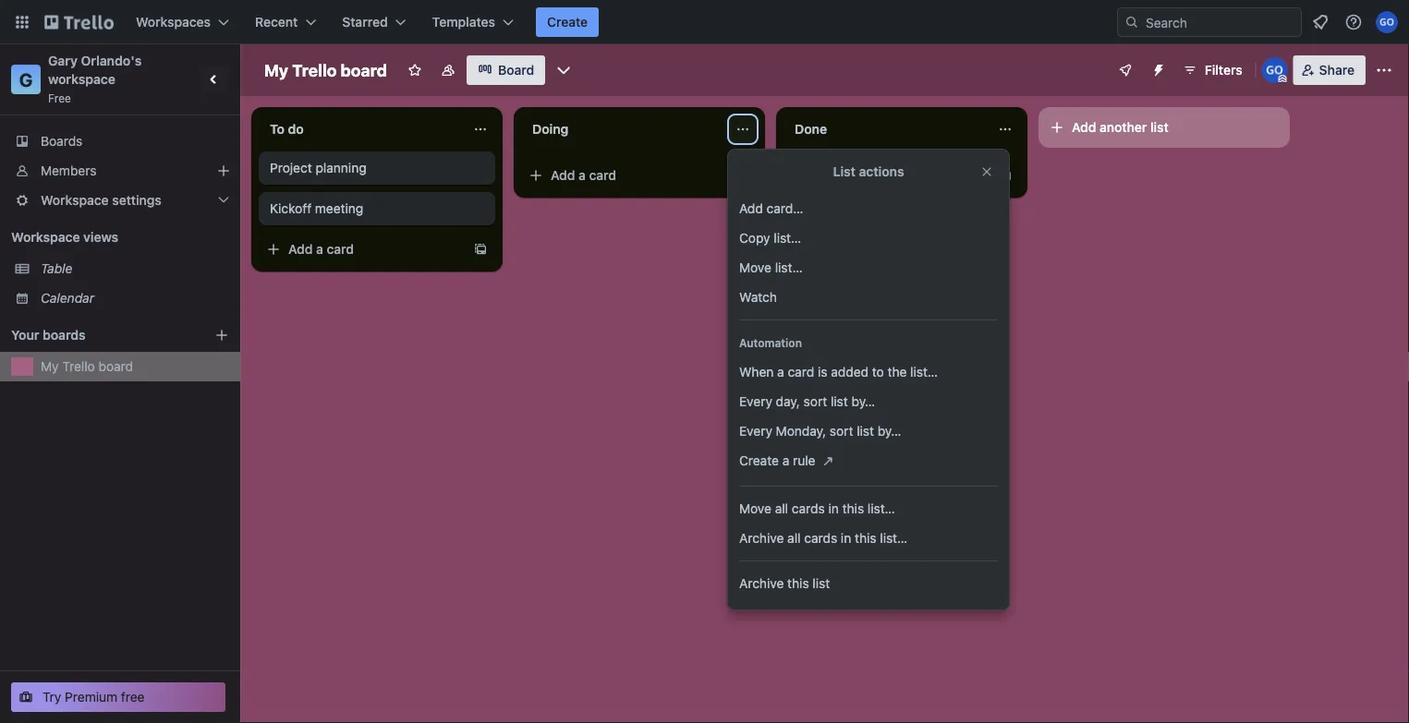 Task type: locate. For each thing, give the bounding box(es) containing it.
2 horizontal spatial add a card button
[[784, 161, 991, 190]]

archive up archive this list
[[739, 531, 784, 546]]

sort for day,
[[804, 394, 827, 409]]

0 vertical spatial my
[[264, 60, 288, 80]]

orlando's
[[81, 53, 142, 68]]

2 archive from the top
[[739, 576, 784, 592]]

1 horizontal spatial sort
[[830, 424, 853, 439]]

by… down every day, sort list by… link on the bottom right
[[878, 424, 902, 439]]

0 vertical spatial by…
[[852, 394, 875, 409]]

all
[[775, 501, 788, 517], [788, 531, 801, 546]]

gary orlando's workspace link
[[48, 53, 145, 87]]

every for every monday, sort list by…
[[739, 424, 773, 439]]

0 vertical spatial create from template… image
[[998, 168, 1013, 183]]

0 horizontal spatial my trello board
[[41, 359, 133, 374]]

add a card down kickoff meeting
[[288, 242, 354, 257]]

add a card down doing
[[551, 168, 617, 183]]

in down move all cards in this list… link at the right bottom
[[841, 531, 851, 546]]

board down starred
[[341, 60, 387, 80]]

create from template… image for to do
[[473, 242, 488, 257]]

1 vertical spatial create
[[739, 453, 779, 469]]

gary orlando (garyorlando) image
[[1262, 57, 1288, 83]]

create button
[[536, 7, 599, 37]]

copy
[[739, 231, 770, 246]]

list inside button
[[1151, 120, 1169, 135]]

1 vertical spatial this
[[855, 531, 877, 546]]

sort down every day, sort list by… link on the bottom right
[[830, 424, 853, 439]]

create inside create button
[[547, 14, 588, 30]]

1 vertical spatial workspace
[[11, 230, 80, 245]]

list… right the
[[911, 365, 938, 380]]

archive for archive this list
[[739, 576, 784, 592]]

move
[[739, 260, 772, 275], [739, 501, 772, 517]]

add a card for to do
[[288, 242, 354, 257]]

starred button
[[331, 7, 417, 37]]

add down doing
[[551, 168, 575, 183]]

cards up archive all cards in this list…
[[792, 501, 825, 517]]

a right 'when'
[[777, 365, 784, 380]]

2 vertical spatial this
[[788, 576, 809, 592]]

your boards
[[11, 328, 86, 343]]

table link
[[41, 260, 229, 278]]

1 vertical spatial my trello board
[[41, 359, 133, 374]]

in up archive all cards in this list…
[[829, 501, 839, 517]]

1 vertical spatial cards
[[804, 531, 838, 546]]

1 horizontal spatial add a card
[[551, 168, 617, 183]]

0 vertical spatial this
[[843, 501, 864, 517]]

1 horizontal spatial board
[[341, 60, 387, 80]]

workspace inside popup button
[[41, 193, 109, 208]]

workspace down members at the left of the page
[[41, 193, 109, 208]]

0 horizontal spatial trello
[[62, 359, 95, 374]]

create a rule link
[[728, 446, 1009, 479]]

members
[[41, 163, 97, 178]]

0 horizontal spatial add a card button
[[259, 235, 466, 264]]

project planning
[[270, 160, 367, 176]]

board
[[341, 60, 387, 80], [98, 359, 133, 374]]

create for create
[[547, 14, 588, 30]]

0 horizontal spatial sort
[[804, 394, 827, 409]]

this
[[843, 501, 864, 517], [855, 531, 877, 546], [788, 576, 809, 592]]

create
[[547, 14, 588, 30], [739, 453, 779, 469]]

another
[[1100, 120, 1147, 135]]

move down create a rule
[[739, 501, 772, 517]]

recent
[[255, 14, 298, 30]]

list… down move all cards in this list… link at the right bottom
[[880, 531, 908, 546]]

by…
[[852, 394, 875, 409], [878, 424, 902, 439]]

g
[[19, 68, 33, 90]]

1 horizontal spatial trello
[[292, 60, 337, 80]]

archive down archive all cards in this list…
[[739, 576, 784, 592]]

views
[[83, 230, 118, 245]]

power ups image
[[1118, 63, 1133, 78]]

in inside move all cards in this list… link
[[829, 501, 839, 517]]

add a card button down kickoff meeting link
[[259, 235, 466, 264]]

sort right day,
[[804, 394, 827, 409]]

1 horizontal spatial in
[[841, 531, 851, 546]]

list down archive all cards in this list…
[[813, 576, 830, 592]]

board inside text field
[[341, 60, 387, 80]]

this up archive all cards in this list… link
[[843, 501, 864, 517]]

add a card button down doing text field
[[521, 161, 728, 190]]

my trello board inside text field
[[264, 60, 387, 80]]

add a card button
[[521, 161, 728, 190], [784, 161, 991, 190], [259, 235, 466, 264]]

0 horizontal spatial create
[[547, 14, 588, 30]]

customize views image
[[555, 61, 573, 79]]

0 vertical spatial cards
[[792, 501, 825, 517]]

switch to… image
[[13, 13, 31, 31]]

workspace visible image
[[441, 63, 456, 78]]

trello down the recent dropdown button
[[292, 60, 337, 80]]

copy list… link
[[728, 224, 1009, 253]]

cards down move all cards in this list…
[[804, 531, 838, 546]]

0 vertical spatial in
[[829, 501, 839, 517]]

planning
[[316, 160, 367, 176]]

add another list
[[1072, 120, 1169, 135]]

workspace
[[41, 193, 109, 208], [11, 230, 80, 245]]

Done text field
[[784, 115, 987, 144]]

the
[[888, 365, 907, 380]]

a
[[579, 168, 586, 183], [841, 168, 848, 183], [316, 242, 323, 257], [777, 365, 784, 380], [783, 453, 790, 469]]

1 vertical spatial every
[[739, 424, 773, 439]]

project planning link
[[270, 159, 484, 177]]

list
[[833, 164, 856, 179]]

to
[[270, 122, 285, 137]]

every up create a rule
[[739, 424, 773, 439]]

all down move all cards in this list…
[[788, 531, 801, 546]]

monday,
[[776, 424, 826, 439]]

add card…
[[739, 201, 804, 216]]

move down copy
[[739, 260, 772, 275]]

1 vertical spatial create from template… image
[[473, 242, 488, 257]]

filters
[[1205, 62, 1243, 78]]

0 horizontal spatial by…
[[852, 394, 875, 409]]

1 move from the top
[[739, 260, 772, 275]]

sort inside the every monday, sort list by… link
[[830, 424, 853, 439]]

card inside when a card is added to the list… link
[[788, 365, 814, 380]]

1 vertical spatial move
[[739, 501, 772, 517]]

card down meeting on the left of the page
[[327, 242, 354, 257]]

sort
[[804, 394, 827, 409], [830, 424, 853, 439]]

all for move
[[775, 501, 788, 517]]

add a card button up add card… link
[[784, 161, 991, 190]]

1 horizontal spatial add a card button
[[521, 161, 728, 190]]

2 every from the top
[[739, 424, 773, 439]]

gary orlando's workspace free
[[48, 53, 145, 104]]

my trello board down starred
[[264, 60, 387, 80]]

0 horizontal spatial create from template… image
[[473, 242, 488, 257]]

watch link
[[728, 283, 1009, 312]]

create a rule
[[739, 453, 816, 469]]

this down move all cards in this list… link at the right bottom
[[855, 531, 877, 546]]

workspace settings button
[[0, 186, 240, 215]]

1 horizontal spatial by…
[[878, 424, 902, 439]]

0 vertical spatial create
[[547, 14, 588, 30]]

0 vertical spatial every
[[739, 394, 773, 409]]

list down every day, sort list by… link on the bottom right
[[857, 424, 874, 439]]

free
[[121, 690, 145, 705]]

1 vertical spatial sort
[[830, 424, 853, 439]]

archive
[[739, 531, 784, 546], [739, 576, 784, 592]]

list… down the card…
[[774, 231, 802, 246]]

list right another
[[1151, 120, 1169, 135]]

your boards with 1 items element
[[11, 324, 187, 347]]

0 vertical spatial workspace
[[41, 193, 109, 208]]

create inside create a rule link
[[739, 453, 779, 469]]

board down your boards with 1 items element
[[98, 359, 133, 374]]

1 vertical spatial by…
[[878, 424, 902, 439]]

sort for monday,
[[830, 424, 853, 439]]

my down your boards
[[41, 359, 59, 374]]

create from template… image
[[998, 168, 1013, 183], [473, 242, 488, 257]]

meeting
[[315, 201, 363, 216]]

do
[[288, 122, 304, 137]]

add board image
[[214, 328, 229, 343]]

1 horizontal spatial my trello board
[[264, 60, 387, 80]]

my trello board down your boards with 1 items element
[[41, 359, 133, 374]]

kickoff meeting link
[[270, 200, 484, 218]]

by… down when a card is added to the list… link
[[852, 394, 875, 409]]

0 vertical spatial board
[[341, 60, 387, 80]]

settings
[[112, 193, 162, 208]]

add
[[1072, 120, 1097, 135], [551, 168, 575, 183], [813, 168, 838, 183], [739, 201, 763, 216], [288, 242, 313, 257]]

1 horizontal spatial create from template… image
[[998, 168, 1013, 183]]

my trello board
[[264, 60, 387, 80], [41, 359, 133, 374]]

share button
[[1294, 55, 1366, 85]]

by… for every monday, sort list by…
[[878, 424, 902, 439]]

1 vertical spatial archive
[[739, 576, 784, 592]]

my down 'recent'
[[264, 60, 288, 80]]

add a card
[[551, 168, 617, 183], [813, 168, 879, 183], [288, 242, 354, 257]]

add down "kickoff" on the top of the page
[[288, 242, 313, 257]]

open information menu image
[[1345, 13, 1363, 31]]

0 horizontal spatial add a card
[[288, 242, 354, 257]]

card…
[[767, 201, 804, 216]]

all down create a rule
[[775, 501, 788, 517]]

1 every from the top
[[739, 394, 773, 409]]

cards
[[792, 501, 825, 517], [804, 531, 838, 546]]

in for archive all cards in this list…
[[841, 531, 851, 546]]

0 vertical spatial trello
[[292, 60, 337, 80]]

recent button
[[244, 7, 327, 37]]

added
[[831, 365, 869, 380]]

1 vertical spatial board
[[98, 359, 133, 374]]

workspace up 'table'
[[11, 230, 80, 245]]

0 horizontal spatial my
[[41, 359, 59, 374]]

1 archive from the top
[[739, 531, 784, 546]]

show menu image
[[1375, 61, 1394, 79]]

gary
[[48, 53, 78, 68]]

all for archive
[[788, 531, 801, 546]]

primary element
[[0, 0, 1409, 44]]

0 vertical spatial sort
[[804, 394, 827, 409]]

archive for archive all cards in this list…
[[739, 531, 784, 546]]

trello
[[292, 60, 337, 80], [62, 359, 95, 374]]

add another list button
[[1039, 107, 1290, 148]]

add for add a card button for to do
[[288, 242, 313, 257]]

1 horizontal spatial create
[[739, 453, 779, 469]]

archive inside archive all cards in this list… link
[[739, 531, 784, 546]]

add left another
[[1072, 120, 1097, 135]]

templates
[[432, 14, 495, 30]]

0 vertical spatial move
[[739, 260, 772, 275]]

card
[[589, 168, 617, 183], [852, 168, 879, 183], [327, 242, 354, 257], [788, 365, 814, 380]]

add a card button for doing
[[521, 161, 728, 190]]

templates button
[[421, 7, 525, 37]]

add card… link
[[728, 194, 1009, 224]]

this down archive all cards in this list…
[[788, 576, 809, 592]]

trello down boards
[[62, 359, 95, 374]]

move for move list…
[[739, 260, 772, 275]]

workspaces button
[[125, 7, 240, 37]]

create up customize views icon
[[547, 14, 588, 30]]

create left rule
[[739, 453, 779, 469]]

1 vertical spatial in
[[841, 531, 851, 546]]

a down kickoff meeting
[[316, 242, 323, 257]]

list
[[1151, 120, 1169, 135], [831, 394, 848, 409], [857, 424, 874, 439], [813, 576, 830, 592]]

boards link
[[0, 127, 240, 156]]

0 vertical spatial archive
[[739, 531, 784, 546]]

workspace
[[48, 72, 116, 87]]

0 vertical spatial my trello board
[[264, 60, 387, 80]]

archive this list
[[739, 576, 830, 592]]

add a card up add card… link
[[813, 168, 879, 183]]

1 vertical spatial my
[[41, 359, 59, 374]]

card left is
[[788, 365, 814, 380]]

2 move from the top
[[739, 501, 772, 517]]

sort inside every day, sort list by… link
[[804, 394, 827, 409]]

board
[[498, 62, 534, 78]]

in inside archive all cards in this list… link
[[841, 531, 851, 546]]

1 vertical spatial all
[[788, 531, 801, 546]]

0 vertical spatial all
[[775, 501, 788, 517]]

0 horizontal spatial in
[[829, 501, 839, 517]]

every down 'when'
[[739, 394, 773, 409]]

automation image
[[1144, 55, 1170, 81]]

in
[[829, 501, 839, 517], [841, 531, 851, 546]]

1 horizontal spatial my
[[264, 60, 288, 80]]



Task type: describe. For each thing, give the bounding box(es) containing it.
premium
[[65, 690, 118, 705]]

to
[[872, 365, 884, 380]]

1 vertical spatial trello
[[62, 359, 95, 374]]

starred
[[342, 14, 388, 30]]

kickoff meeting
[[270, 201, 363, 216]]

Doing text field
[[521, 115, 725, 144]]

move all cards in this list… link
[[728, 494, 1009, 524]]

add a card button for done
[[784, 161, 991, 190]]

actions
[[859, 164, 904, 179]]

add down done
[[813, 168, 838, 183]]

this for archive all cards in this list…
[[855, 531, 877, 546]]

boards
[[41, 134, 83, 149]]

add a card for doing
[[551, 168, 617, 183]]

back to home image
[[44, 7, 114, 37]]

when a card is added to the list…
[[739, 365, 938, 380]]

filters button
[[1177, 55, 1248, 85]]

move list… link
[[728, 253, 1009, 283]]

archive this list link
[[728, 569, 1009, 599]]

create for create a rule
[[739, 453, 779, 469]]

archive all cards in this list… link
[[728, 524, 1009, 554]]

0 horizontal spatial board
[[98, 359, 133, 374]]

list… down copy list…
[[775, 260, 803, 275]]

move list…
[[739, 260, 803, 275]]

by… for every day, sort list by…
[[852, 394, 875, 409]]

doing
[[532, 122, 569, 137]]

workspaces
[[136, 14, 211, 30]]

rule
[[793, 453, 816, 469]]

every monday, sort list by… link
[[728, 417, 1009, 446]]

try premium free button
[[11, 683, 226, 713]]

members link
[[0, 156, 240, 186]]

To do text field
[[259, 115, 462, 144]]

star or unstar board image
[[408, 63, 422, 78]]

every day, sort list by… link
[[728, 387, 1009, 417]]

list actions
[[833, 164, 904, 179]]

this member is an admin of this board. image
[[1279, 75, 1287, 83]]

list… up archive all cards in this list… link
[[868, 501, 895, 517]]

table
[[41, 261, 73, 276]]

watch
[[739, 290, 777, 305]]

workspace for workspace views
[[11, 230, 80, 245]]

boards
[[43, 328, 86, 343]]

my trello board link
[[41, 358, 229, 376]]

0 notifications image
[[1310, 11, 1332, 33]]

workspace navigation collapse icon image
[[201, 67, 227, 92]]

archive all cards in this list…
[[739, 531, 908, 546]]

add for add a card button for doing
[[551, 168, 575, 183]]

cards for archive
[[804, 531, 838, 546]]

done
[[795, 122, 827, 137]]

copy list…
[[739, 231, 802, 246]]

my inside text field
[[264, 60, 288, 80]]

kickoff
[[270, 201, 312, 216]]

calendar
[[41, 291, 94, 306]]

gary orlando (garyorlando) image
[[1376, 11, 1398, 33]]

add up copy
[[739, 201, 763, 216]]

this for move all cards in this list…
[[843, 501, 864, 517]]

board link
[[467, 55, 545, 85]]

your
[[11, 328, 39, 343]]

add for add another list button
[[1072, 120, 1097, 135]]

workspace settings
[[41, 193, 162, 208]]

move all cards in this list…
[[739, 501, 895, 517]]

create from template… image
[[736, 168, 750, 183]]

a down doing text field
[[579, 168, 586, 183]]

Search field
[[1140, 8, 1301, 36]]

workspace for workspace settings
[[41, 193, 109, 208]]

Board name text field
[[255, 55, 396, 85]]

when a card is added to the list… link
[[728, 358, 1009, 387]]

g link
[[11, 65, 41, 94]]

list down when a card is added to the list…
[[831, 394, 848, 409]]

when
[[739, 365, 774, 380]]

trello inside text field
[[292, 60, 337, 80]]

calendar link
[[41, 289, 229, 308]]

every monday, sort list by…
[[739, 424, 902, 439]]

project
[[270, 160, 312, 176]]

every day, sort list by…
[[739, 394, 875, 409]]

try
[[43, 690, 61, 705]]

add a card button for to do
[[259, 235, 466, 264]]

workspace views
[[11, 230, 118, 245]]

in for move all cards in this list…
[[829, 501, 839, 517]]

2 horizontal spatial add a card
[[813, 168, 879, 183]]

day,
[[776, 394, 800, 409]]

to do
[[270, 122, 304, 137]]

search image
[[1125, 15, 1140, 30]]

is
[[818, 365, 828, 380]]

every for every day, sort list by…
[[739, 394, 773, 409]]

cards for move
[[792, 501, 825, 517]]

move for move all cards in this list…
[[739, 501, 772, 517]]

share
[[1320, 62, 1355, 78]]

free
[[48, 92, 71, 104]]

automation
[[739, 336, 802, 349]]

a left actions
[[841, 168, 848, 183]]

card up add card… link
[[852, 168, 879, 183]]

try premium free
[[43, 690, 145, 705]]

create from template… image for done
[[998, 168, 1013, 183]]

a left rule
[[783, 453, 790, 469]]

card down doing text field
[[589, 168, 617, 183]]



Task type: vqa. For each thing, say whether or not it's contained in the screenshot.
Add Another List
yes



